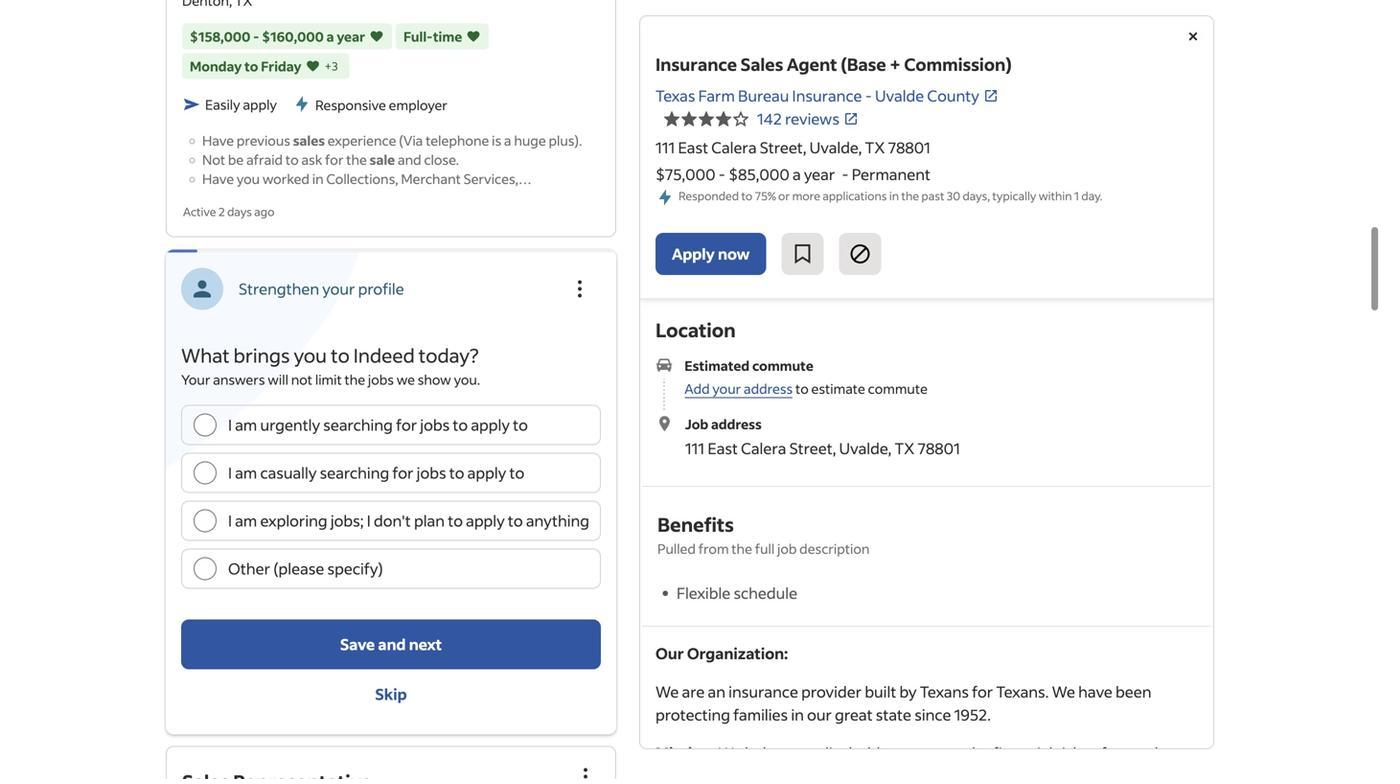 Task type: describe. For each thing, give the bounding box(es) containing it.
east inside job address 111 east calera street, uvalde, tx 78801
[[708, 438, 738, 458]]

mission:
[[656, 744, 719, 763]]

am for exploring
[[235, 511, 257, 531]]

jobs for casually
[[417, 463, 446, 483]]

uvalde, inside job address 111 east calera street, uvalde, tx 78801
[[840, 438, 892, 458]]

our inside we help our policyholders manage the financial risks of everyday life and successfully recover from insured losses through prompt
[[779, 744, 804, 763]]

our
[[656, 644, 684, 664]]

have
[[1079, 682, 1113, 702]]

flexible
[[677, 584, 731, 603]]

1 vertical spatial in
[[890, 188, 899, 203]]

not interested image
[[849, 243, 872, 266]]

state
[[876, 705, 912, 725]]

or
[[779, 188, 790, 203]]

- up responded
[[719, 164, 726, 184]]

jobs;
[[331, 511, 364, 531]]

matches your preference image for monday to friday
[[305, 57, 321, 76]]

worked
[[263, 170, 310, 187]]

0 vertical spatial east
[[678, 138, 709, 157]]

responded to 75% or more applications in the past 30 days, typically within 1 day.
[[679, 188, 1103, 203]]

everyday
[[1110, 744, 1175, 763]]

today?
[[419, 343, 479, 368]]

texas farm bureau insurance - uvalde county link
[[656, 84, 999, 107]]

sale
[[370, 151, 395, 168]]

i for i am exploring jobs; i don't plan to apply to anything
[[228, 511, 232, 531]]

job address 111 east calera street, uvalde, tx 78801
[[685, 415, 961, 458]]

0 horizontal spatial insurance
[[656, 53, 737, 75]]

111 inside job address 111 east calera street, uvalde, tx 78801
[[685, 438, 705, 458]]

services,…
[[464, 170, 532, 187]]

within
[[1039, 188, 1072, 203]]

ask
[[301, 151, 323, 168]]

responded
[[679, 188, 739, 203]]

1 have from the top
[[202, 132, 234, 149]]

jobs inside what brings you to indeed today? your answers will not limit the jobs we show you.
[[368, 371, 394, 388]]

easily apply
[[205, 96, 277, 113]]

is
[[492, 132, 502, 149]]

losses
[[951, 767, 994, 779]]

previous
[[237, 132, 290, 149]]

and inside we help our policyholders manage the financial risks of everyday life and successfully recover from insured losses through prompt
[[680, 767, 707, 779]]

I am casually searching for jobs to apply to radio
[[194, 462, 217, 485]]

0 vertical spatial calera
[[712, 138, 757, 157]]

what brings you to indeed today? option group
[[181, 405, 601, 589]]

be
[[228, 151, 244, 168]]

1 vertical spatial insurance
[[792, 86, 862, 105]]

$158,000
[[190, 28, 251, 45]]

78801 inside job address 111 east calera street, uvalde, tx 78801
[[918, 438, 961, 458]]

been
[[1116, 682, 1152, 702]]

specify)
[[327, 559, 383, 579]]

from inside we help our policyholders manage the financial risks of everyday life and successfully recover from insured losses through prompt
[[857, 767, 892, 779]]

we for we help our policyholders manage the financial risks of everyday life and successfully recover from insured losses through prompt
[[719, 744, 742, 763]]

full
[[755, 540, 775, 558]]

monday
[[190, 57, 242, 75]]

i am urgently searching for jobs to apply to
[[228, 415, 528, 435]]

in inside have previous sales experience (via telephone is a huge plus). not be afraid to ask for the sale and close. have you worked in collections, merchant services,…
[[312, 170, 324, 187]]

not
[[202, 151, 225, 168]]

show
[[418, 371, 451, 388]]

sales
[[293, 132, 325, 149]]

matches your preference image
[[369, 27, 384, 46]]

apply now
[[672, 244, 750, 264]]

0 vertical spatial uvalde,
[[810, 138, 862, 157]]

i am exploring jobs; i don't plan to apply to anything
[[228, 511, 590, 531]]

by
[[900, 682, 917, 702]]

have previous sales experience (via telephone is a huge plus). not be afraid to ask for the sale and close. have you worked in collections, merchant services,…
[[202, 132, 582, 187]]

2 horizontal spatial we
[[1052, 682, 1076, 702]]

schedule
[[734, 584, 798, 603]]

skip
[[375, 685, 407, 704]]

and inside have previous sales experience (via telephone is a huge plus). not be afraid to ask for the sale and close. have you worked in collections, merchant services,…
[[398, 151, 422, 168]]

estimate
[[812, 380, 866, 398]]

casually
[[260, 463, 317, 483]]

- up applications
[[842, 164, 849, 184]]

collections,
[[326, 170, 398, 187]]

bureau
[[738, 86, 789, 105]]

apply up 'i am exploring jobs; i don't plan to apply to anything'
[[468, 463, 506, 483]]

street, inside job address 111 east calera street, uvalde, tx 78801
[[790, 438, 836, 458]]

texans
[[920, 682, 969, 702]]

save and next button
[[181, 620, 601, 670]]

policyholders
[[807, 744, 903, 763]]

to inside estimated commute add your address to estimate commute
[[796, 380, 809, 398]]

now
[[718, 244, 750, 264]]

sales
[[741, 53, 784, 75]]

your inside estimated commute add your address to estimate commute
[[713, 380, 741, 398]]

a for $75,000 - $85,000 a year - permanent
[[793, 164, 801, 184]]

insurance sales agent (base + commission)
[[656, 53, 1012, 75]]

3
[[332, 58, 338, 73]]

I am urgently searching for jobs to apply to radio
[[194, 414, 217, 437]]

pulled
[[658, 540, 696, 558]]

days,
[[963, 188, 990, 203]]

uvalde
[[875, 86, 924, 105]]

calera inside job address 111 east calera street, uvalde, tx 78801
[[741, 438, 787, 458]]

more
[[792, 188, 821, 203]]

to inside what brings you to indeed today? your answers will not limit the jobs we show you.
[[331, 343, 350, 368]]

manage
[[906, 744, 963, 763]]

day.
[[1082, 188, 1103, 203]]

142 reviews link
[[757, 109, 859, 128]]

what brings you to indeed today? your answers will not limit the jobs we show you.
[[181, 343, 480, 388]]

plan
[[414, 511, 445, 531]]

you inside what brings you to indeed today? your answers will not limit the jobs we show you.
[[294, 343, 327, 368]]

agent
[[787, 53, 838, 75]]

in inside we are an insurance provider built by texans for texans. we have been protecting families in our great state since 1952.
[[791, 705, 804, 725]]

strengthen your profile
[[239, 279, 404, 299]]

1 vertical spatial commute
[[868, 380, 928, 398]]

benefits
[[658, 512, 734, 537]]

days
[[227, 204, 252, 219]]

I am exploring jobs; I don't plan to apply to anything radio
[[194, 510, 217, 533]]

financial
[[993, 744, 1053, 763]]

am for casually
[[235, 463, 257, 483]]

i for i am casually searching for jobs to apply to
[[228, 463, 232, 483]]

+ 3
[[325, 58, 338, 73]]

insurance
[[729, 682, 799, 702]]

skip link
[[181, 670, 601, 720]]

through
[[998, 767, 1056, 779]]

and inside button
[[378, 635, 406, 654]]

save
[[340, 635, 375, 654]]

protecting
[[656, 705, 731, 725]]

profile
[[358, 279, 404, 299]]

- up monday to friday
[[253, 28, 259, 45]]

brings
[[234, 343, 290, 368]]

reviews
[[785, 109, 840, 128]]

plus).
[[549, 132, 582, 149]]

for down we on the top
[[396, 415, 417, 435]]

limit
[[315, 371, 342, 388]]

apply right plan on the bottom
[[466, 511, 505, 531]]

2 have from the top
[[202, 170, 234, 187]]

merchant
[[401, 170, 461, 187]]

the inside benefits pulled from the full job description
[[732, 540, 753, 558]]

$75,000
[[656, 164, 716, 184]]

apply now button
[[656, 233, 766, 275]]

matches your preference image for full-time
[[466, 27, 482, 46]]

0 vertical spatial street,
[[760, 138, 807, 157]]

a for $158,000 - $160,000 a year
[[327, 28, 334, 45]]



Task type: locate. For each thing, give the bounding box(es) containing it.
142 reviews
[[757, 109, 840, 128]]

save this job image
[[791, 243, 814, 266]]

for inside have previous sales experience (via telephone is a huge plus). not be afraid to ask for the sale and close. have you worked in collections, merchant services,…
[[325, 151, 344, 168]]

2 am from the top
[[235, 463, 257, 483]]

3.9 out of 5 stars image
[[663, 107, 750, 130]]

2 vertical spatial jobs
[[417, 463, 446, 483]]

0 vertical spatial address
[[744, 380, 793, 398]]

i right 'i am urgently searching for jobs to apply to' option on the bottom
[[228, 415, 232, 435]]

permanent
[[852, 164, 931, 184]]

2
[[218, 204, 225, 219]]

insured
[[895, 767, 948, 779]]

year left matches your preference image
[[337, 28, 365, 45]]

apply
[[672, 244, 715, 264]]

in down permanent
[[890, 188, 899, 203]]

you
[[237, 170, 260, 187], [294, 343, 327, 368]]

add
[[685, 380, 710, 398]]

1 horizontal spatial our
[[807, 705, 832, 725]]

built
[[865, 682, 897, 702]]

3 am from the top
[[235, 511, 257, 531]]

employer
[[389, 96, 448, 114]]

you inside have previous sales experience (via telephone is a huge plus). not be afraid to ask for the sale and close. have you worked in collections, merchant services,…
[[237, 170, 260, 187]]

1 vertical spatial 111
[[685, 438, 705, 458]]

year up more
[[804, 164, 835, 184]]

our organization:
[[656, 644, 788, 664]]

1 vertical spatial year
[[804, 164, 835, 184]]

and left next
[[378, 635, 406, 654]]

non job content: strengthen your profile menu actions image
[[569, 278, 592, 301]]

1 horizontal spatial year
[[804, 164, 835, 184]]

to inside have previous sales experience (via telephone is a huge plus). not be afraid to ask for the sale and close. have you worked in collections, merchant services,…
[[286, 151, 299, 168]]

0 horizontal spatial your
[[322, 279, 355, 299]]

1 am from the top
[[235, 415, 257, 435]]

job
[[685, 415, 709, 433]]

in
[[312, 170, 324, 187], [890, 188, 899, 203], [791, 705, 804, 725]]

0 horizontal spatial a
[[327, 28, 334, 45]]

commute
[[753, 357, 814, 375], [868, 380, 928, 398]]

our right help
[[779, 744, 804, 763]]

we left have
[[1052, 682, 1076, 702]]

75%
[[755, 188, 776, 203]]

1 vertical spatial 78801
[[918, 438, 961, 458]]

indeed
[[354, 343, 415, 368]]

1 horizontal spatial your
[[713, 380, 741, 398]]

1 horizontal spatial we
[[719, 744, 742, 763]]

street, down estimate
[[790, 438, 836, 458]]

i right the i am exploring jobs; i don't plan to apply to anything radio
[[228, 511, 232, 531]]

0 vertical spatial in
[[312, 170, 324, 187]]

insurance
[[656, 53, 737, 75], [792, 86, 862, 105]]

jobs
[[368, 371, 394, 388], [420, 415, 450, 435], [417, 463, 446, 483]]

job actions for sales representative is collapsed image
[[574, 766, 597, 779]]

1 horizontal spatial from
[[857, 767, 892, 779]]

1 horizontal spatial insurance
[[792, 86, 862, 105]]

the right the "limit"
[[345, 371, 365, 388]]

0 horizontal spatial we
[[656, 682, 679, 702]]

0 horizontal spatial +
[[325, 58, 332, 73]]

the down experience
[[346, 151, 367, 168]]

the left full
[[732, 540, 753, 558]]

matches your preference image left + 3
[[305, 57, 321, 76]]

for inside we are an insurance provider built by texans for texans. we have been protecting families in our great state since 1952.
[[972, 682, 993, 702]]

2 horizontal spatial in
[[890, 188, 899, 203]]

+
[[890, 53, 901, 75], [325, 58, 332, 73]]

address inside estimated commute add your address to estimate commute
[[744, 380, 793, 398]]

1 vertical spatial address
[[711, 415, 762, 433]]

description
[[800, 540, 870, 558]]

1 vertical spatial uvalde,
[[840, 438, 892, 458]]

the
[[346, 151, 367, 168], [902, 188, 920, 203], [345, 371, 365, 388], [732, 540, 753, 558], [967, 744, 990, 763]]

from down benefits
[[699, 540, 729, 558]]

2 vertical spatial am
[[235, 511, 257, 531]]

we are an insurance provider built by texans for texans. we have been protecting families in our great state since 1952.
[[656, 682, 1152, 725]]

we for we are an insurance provider built by texans for texans. we have been protecting families in our great state since 1952.
[[656, 682, 679, 702]]

0 horizontal spatial 111
[[656, 138, 675, 157]]

0 vertical spatial tx
[[865, 138, 885, 157]]

am for urgently
[[235, 415, 257, 435]]

we left help
[[719, 744, 742, 763]]

address down add your address button
[[711, 415, 762, 433]]

address down estimated in the top of the page
[[744, 380, 793, 398]]

calera down add your address button
[[741, 438, 787, 458]]

1 horizontal spatial you
[[294, 343, 327, 368]]

i right i am casually searching for jobs to apply to option
[[228, 463, 232, 483]]

1 vertical spatial east
[[708, 438, 738, 458]]

year
[[337, 28, 365, 45], [804, 164, 835, 184]]

the up losses
[[967, 744, 990, 763]]

searching up jobs;
[[320, 463, 389, 483]]

risks
[[1056, 744, 1089, 763]]

we help our policyholders manage the financial risks of everyday life and successfully recover from insured losses through prompt
[[656, 744, 1175, 779]]

we inside we help our policyholders manage the financial risks of everyday life and successfully recover from insured losses through prompt
[[719, 744, 742, 763]]

1 vertical spatial have
[[202, 170, 234, 187]]

close job details image
[[1182, 25, 1205, 48]]

1 horizontal spatial a
[[504, 132, 512, 149]]

am right 'i am urgently searching for jobs to apply to' option on the bottom
[[235, 415, 257, 435]]

east up $75,000
[[678, 138, 709, 157]]

1 vertical spatial our
[[779, 744, 804, 763]]

$158,000 - $160,000 a year
[[190, 28, 365, 45]]

and down mission:
[[680, 767, 707, 779]]

the inside what brings you to indeed today? your answers will not limit the jobs we show you.
[[345, 371, 365, 388]]

monday to friday
[[190, 57, 302, 75]]

full-
[[404, 28, 433, 45]]

1 vertical spatial you
[[294, 343, 327, 368]]

1 vertical spatial matches your preference image
[[305, 57, 321, 76]]

111 up $75,000
[[656, 138, 675, 157]]

calera up $85,000
[[712, 138, 757, 157]]

0 horizontal spatial our
[[779, 744, 804, 763]]

a up more
[[793, 164, 801, 184]]

exploring
[[260, 511, 328, 531]]

(please
[[273, 559, 324, 579]]

1 horizontal spatial matches your preference image
[[466, 27, 482, 46]]

0 horizontal spatial matches your preference image
[[305, 57, 321, 76]]

i for i am urgently searching for jobs to apply to
[[228, 415, 232, 435]]

0 horizontal spatial you
[[237, 170, 260, 187]]

commute up add your address button
[[753, 357, 814, 375]]

we
[[397, 371, 415, 388]]

searching for urgently
[[323, 415, 393, 435]]

0 vertical spatial insurance
[[656, 53, 737, 75]]

0 vertical spatial a
[[327, 28, 334, 45]]

0 vertical spatial searching
[[323, 415, 393, 435]]

we left are
[[656, 682, 679, 702]]

i am casually searching for jobs to apply to
[[228, 463, 525, 483]]

1 horizontal spatial in
[[791, 705, 804, 725]]

1 vertical spatial street,
[[790, 438, 836, 458]]

am right the i am exploring jobs; i don't plan to apply to anything radio
[[235, 511, 257, 531]]

are
[[682, 682, 705, 702]]

full-time
[[404, 28, 462, 45]]

1 vertical spatial calera
[[741, 438, 787, 458]]

1 horizontal spatial tx
[[895, 438, 915, 458]]

a up + 3
[[327, 28, 334, 45]]

0 vertical spatial am
[[235, 415, 257, 435]]

jobs for urgently
[[420, 415, 450, 435]]

am
[[235, 415, 257, 435], [235, 463, 257, 483], [235, 511, 257, 531]]

help
[[745, 744, 776, 763]]

111 down job
[[685, 438, 705, 458]]

recover
[[799, 767, 854, 779]]

insurance up farm
[[656, 53, 737, 75]]

next
[[409, 635, 442, 654]]

1 horizontal spatial commute
[[868, 380, 928, 398]]

1 vertical spatial a
[[504, 132, 512, 149]]

0 vertical spatial and
[[398, 151, 422, 168]]

flexible schedule
[[677, 584, 798, 603]]

$85,000
[[729, 164, 790, 184]]

urgently
[[260, 415, 320, 435]]

78801
[[888, 138, 931, 157], [918, 438, 961, 458]]

30
[[947, 188, 961, 203]]

1 vertical spatial tx
[[895, 438, 915, 458]]

2 vertical spatial and
[[680, 767, 707, 779]]

0 horizontal spatial year
[[337, 28, 365, 45]]

0 vertical spatial 111
[[656, 138, 675, 157]]

apply
[[243, 96, 277, 113], [471, 415, 510, 435], [468, 463, 506, 483], [466, 511, 505, 531]]

1 vertical spatial am
[[235, 463, 257, 483]]

from down policyholders
[[857, 767, 892, 779]]

answers
[[213, 371, 265, 388]]

Other (please specify) radio
[[194, 558, 217, 581]]

of
[[1092, 744, 1107, 763]]

0 horizontal spatial tx
[[865, 138, 885, 157]]

- left uvalde
[[866, 86, 872, 105]]

searching for casually
[[320, 463, 389, 483]]

organization:
[[687, 644, 788, 664]]

in right 'families'
[[791, 705, 804, 725]]

0 vertical spatial matches your preference image
[[466, 27, 482, 46]]

farm
[[699, 86, 735, 105]]

apply down you.
[[471, 415, 510, 435]]

successfully
[[711, 767, 796, 779]]

what
[[181, 343, 230, 368]]

1 vertical spatial searching
[[320, 463, 389, 483]]

i right jobs;
[[367, 511, 371, 531]]

0 horizontal spatial commute
[[753, 357, 814, 375]]

2 vertical spatial a
[[793, 164, 801, 184]]

in down ask
[[312, 170, 324, 187]]

for right ask
[[325, 151, 344, 168]]

you.
[[454, 371, 480, 388]]

experience
[[328, 132, 396, 149]]

active
[[183, 204, 216, 219]]

provider
[[802, 682, 862, 702]]

will
[[268, 371, 289, 388]]

2 vertical spatial in
[[791, 705, 804, 725]]

111
[[656, 138, 675, 157], [685, 438, 705, 458]]

-
[[253, 28, 259, 45], [866, 86, 872, 105], [719, 164, 726, 184], [842, 164, 849, 184]]

searching up i am casually searching for jobs to apply to
[[323, 415, 393, 435]]

and down (via in the top of the page
[[398, 151, 422, 168]]

uvalde, down estimate
[[840, 438, 892, 458]]

matches your preference image
[[466, 27, 482, 46], [305, 57, 321, 76]]

a right 'is'
[[504, 132, 512, 149]]

have up "not" on the left of page
[[202, 132, 234, 149]]

have down "not" on the left of page
[[202, 170, 234, 187]]

0 vertical spatial you
[[237, 170, 260, 187]]

0 vertical spatial jobs
[[368, 371, 394, 388]]

0 vertical spatial from
[[699, 540, 729, 558]]

the left past
[[902, 188, 920, 203]]

0 vertical spatial have
[[202, 132, 234, 149]]

responsive employer
[[315, 96, 448, 114]]

for up 'i am exploring jobs; i don't plan to apply to anything'
[[393, 463, 414, 483]]

other
[[228, 559, 270, 579]]

commute right estimate
[[868, 380, 928, 398]]

east down job
[[708, 438, 738, 458]]

1 horizontal spatial +
[[890, 53, 901, 75]]

address inside job address 111 east calera street, uvalde, tx 78801
[[711, 415, 762, 433]]

uvalde, down the reviews
[[810, 138, 862, 157]]

1 vertical spatial from
[[857, 767, 892, 779]]

families
[[734, 705, 788, 725]]

ago
[[254, 204, 275, 219]]

tx inside job address 111 east calera street, uvalde, tx 78801
[[895, 438, 915, 458]]

we
[[656, 682, 679, 702], [1052, 682, 1076, 702], [719, 744, 742, 763]]

jobs down indeed
[[368, 371, 394, 388]]

other (please specify)
[[228, 559, 383, 579]]

for up 1952.
[[972, 682, 993, 702]]

0 horizontal spatial in
[[312, 170, 324, 187]]

our down provider
[[807, 705, 832, 725]]

0 vertical spatial year
[[337, 28, 365, 45]]

job
[[778, 540, 797, 558]]

the inside have previous sales experience (via telephone is a huge plus). not be afraid to ask for the sale and close. have you worked in collections, merchant services,…
[[346, 151, 367, 168]]

matches your preference image right time
[[466, 27, 482, 46]]

1 horizontal spatial 111
[[685, 438, 705, 458]]

you up not
[[294, 343, 327, 368]]

afraid
[[246, 151, 283, 168]]

a inside have previous sales experience (via telephone is a huge plus). not be afraid to ask for the sale and close. have you worked in collections, merchant services,…
[[504, 132, 512, 149]]

estimated commute add your address to estimate commute
[[685, 357, 928, 398]]

year for $85,000
[[804, 164, 835, 184]]

am right i am casually searching for jobs to apply to option
[[235, 463, 257, 483]]

since
[[915, 705, 952, 725]]

+ right (base
[[890, 53, 901, 75]]

you down be
[[237, 170, 260, 187]]

2 horizontal spatial a
[[793, 164, 801, 184]]

+ up responsive
[[325, 58, 332, 73]]

1 vertical spatial jobs
[[420, 415, 450, 435]]

jobs up plan on the bottom
[[417, 463, 446, 483]]

1 vertical spatial your
[[713, 380, 741, 398]]

0 vertical spatial 78801
[[888, 138, 931, 157]]

east
[[678, 138, 709, 157], [708, 438, 738, 458]]

0 vertical spatial commute
[[753, 357, 814, 375]]

the inside we help our policyholders manage the financial risks of everyday life and successfully recover from insured losses through prompt
[[967, 744, 990, 763]]

your down estimated in the top of the page
[[713, 380, 741, 398]]

have
[[202, 132, 234, 149], [202, 170, 234, 187]]

our inside we are an insurance provider built by texans for texans. we have been protecting families in our great state since 1952.
[[807, 705, 832, 725]]

from inside benefits pulled from the full job description
[[699, 540, 729, 558]]

texas farm bureau insurance - uvalde county
[[656, 86, 980, 105]]

insurance up the reviews
[[792, 86, 862, 105]]

i
[[228, 415, 232, 435], [228, 463, 232, 483], [228, 511, 232, 531], [367, 511, 371, 531]]

close.
[[424, 151, 459, 168]]

jobs down show
[[420, 415, 450, 435]]

year for $160,000
[[337, 28, 365, 45]]

1 vertical spatial and
[[378, 635, 406, 654]]

street, up "$75,000 - $85,000 a year - permanent" at top
[[760, 138, 807, 157]]

your left the profile
[[322, 279, 355, 299]]

life
[[656, 767, 677, 779]]

apply up previous
[[243, 96, 277, 113]]

0 vertical spatial our
[[807, 705, 832, 725]]

0 horizontal spatial from
[[699, 540, 729, 558]]

0 vertical spatial your
[[322, 279, 355, 299]]



Task type: vqa. For each thing, say whether or not it's contained in the screenshot.
78801 to the bottom
yes



